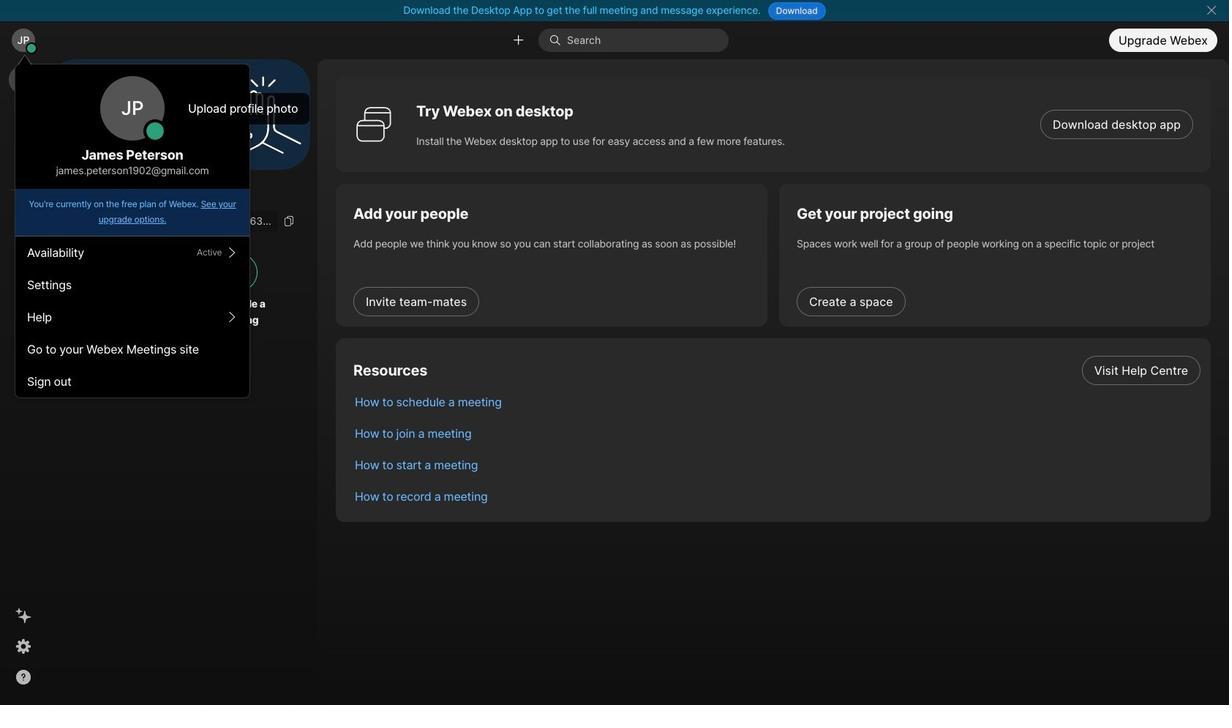 Task type: locate. For each thing, give the bounding box(es) containing it.
0 vertical spatial arrow right_16 image
[[226, 247, 238, 258]]

None text field
[[59, 211, 278, 232]]

profile settings menu menu bar
[[15, 236, 250, 398]]

2 arrow right_16 image from the top
[[226, 311, 238, 323]]

list item
[[343, 354, 1212, 386], [343, 386, 1212, 417], [343, 417, 1212, 449], [343, 449, 1212, 480], [343, 480, 1212, 512]]

arrow right_16 image inside help menu item
[[226, 311, 238, 323]]

navigation
[[0, 59, 47, 705]]

1 arrow right_16 image from the top
[[226, 247, 238, 258]]

1 vertical spatial arrow right_16 image
[[226, 311, 238, 323]]

help menu item
[[15, 301, 250, 333]]

4 list item from the top
[[343, 449, 1212, 480]]

arrow right_16 image
[[226, 247, 238, 258], [226, 311, 238, 323]]

sign out menu item
[[15, 365, 250, 398]]



Task type: describe. For each thing, give the bounding box(es) containing it.
webex tab list
[[9, 65, 38, 223]]

5 list item from the top
[[343, 480, 1212, 512]]

arrow right_16 image inside "set status" menu item
[[226, 247, 238, 258]]

go to your webex meetings site menu item
[[15, 333, 250, 365]]

1 list item from the top
[[343, 354, 1212, 386]]

set status menu item
[[15, 236, 250, 269]]

3 list item from the top
[[343, 417, 1212, 449]]

two hands high-fiving image
[[219, 71, 307, 159]]

settings menu item
[[15, 269, 250, 301]]

2 list item from the top
[[343, 386, 1212, 417]]

cancel_16 image
[[1207, 4, 1218, 16]]



Task type: vqa. For each thing, say whether or not it's contained in the screenshot.
Group Space list item
no



